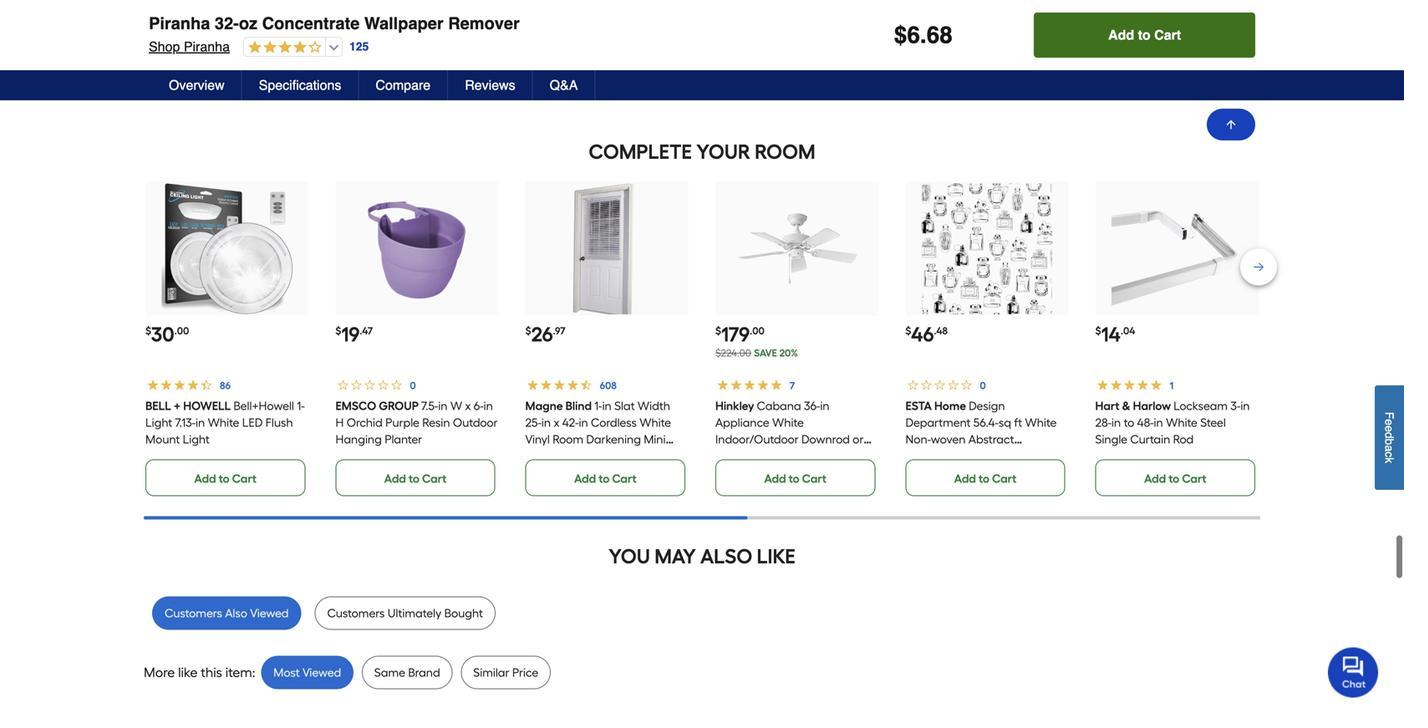 Task type: vqa. For each thing, say whether or not it's contained in the screenshot.
"ADD TO CART" link within the 14 list item
yes



Task type: locate. For each thing, give the bounding box(es) containing it.
0 horizontal spatial room
[[553, 432, 584, 447]]

white inside 'cabana 36-in appliance white indoor/outdoor downrod or flush mount smart ceiling fan (5-blade)'
[[773, 416, 804, 430]]

$ inside $ 14 .04
[[1096, 325, 1102, 337]]

rod
[[1174, 432, 1194, 447]]

$ inside $ 179 .00
[[716, 325, 722, 337]]

complete your room
[[589, 140, 816, 164]]

0 horizontal spatial .00
[[174, 325, 189, 337]]

2 add to cart link from the left
[[336, 460, 496, 496]]

7.5-in w x 6-in h orchid purple resin outdoor hanging planter
[[336, 399, 498, 447]]

piranha up shop piranha at left
[[149, 14, 210, 33]]

room down the 42-
[[553, 432, 584, 447]]

add to cart link down downrod
[[716, 460, 876, 496]]

piranha
[[149, 14, 210, 33], [184, 39, 230, 54]]

1 vertical spatial viewed
[[303, 666, 341, 680]]

cart inside the 30 list item
[[232, 472, 257, 486]]

1 1- from the left
[[297, 399, 305, 413]]

2 1- from the left
[[595, 399, 603, 413]]

4 add to cart link from the left
[[716, 460, 876, 496]]

.00 up $224.00 save 20%
[[750, 325, 765, 337]]

cabana 36-in appliance white indoor/outdoor downrod or flush mount smart ceiling fan (5-blade)
[[716, 399, 878, 480]]

.00 inside $ 179 .00
[[750, 325, 765, 337]]

&
[[1123, 399, 1131, 413]]

26 list item
[[526, 182, 689, 496]]

add inside 19 list item
[[384, 472, 406, 486]]

light
[[145, 416, 172, 430], [183, 432, 210, 447]]

flush down bell+howell
[[266, 416, 293, 430]]

add to cart link down darkening
[[526, 460, 686, 496]]

add inside 14 'list item'
[[1145, 472, 1167, 486]]

$ left .97
[[526, 325, 532, 337]]

width
[[638, 399, 671, 413]]

add to cart link down rod
[[1096, 460, 1256, 496]]

white up mini
[[640, 416, 672, 430]]

add to cart link inside 19 list item
[[336, 460, 496, 496]]

$ for $ 179 .00
[[716, 325, 722, 337]]

1 vertical spatial flush
[[716, 449, 743, 463]]

add to cart link for 46
[[906, 460, 1066, 496]]

1 horizontal spatial mount
[[746, 449, 780, 463]]

piranha 32-oz concentrate wallpaper remover
[[149, 14, 520, 33]]

in up downrod
[[821, 399, 830, 413]]

1 e from the top
[[1383, 419, 1397, 426]]

3 add to cart link from the left
[[526, 460, 686, 496]]

$ inside $ 30 .00
[[145, 325, 151, 337]]

add to cart link inside 14 'list item'
[[1096, 460, 1256, 496]]

cabana
[[757, 399, 802, 413]]

$ inside $ 19 .47
[[336, 325, 341, 337]]

customers up like
[[165, 606, 222, 621]]

e up b
[[1383, 426, 1397, 432]]

0 horizontal spatial x
[[465, 399, 471, 413]]

x inside 1-in slat width 25-in x 42-in cordless white vinyl room darkening mini blinds
[[554, 416, 560, 430]]

1-in slat width 25-in x 42-in cordless white vinyl room darkening mini blinds
[[526, 399, 672, 463]]

0 vertical spatial room
[[755, 140, 816, 164]]

add to cart link for 14
[[1096, 460, 1256, 496]]

bell+howell 1- light 7.13-in white led flush mount light
[[145, 399, 305, 447]]

1 customers from the left
[[165, 606, 222, 621]]

0 vertical spatial flush
[[266, 416, 293, 430]]

add to cart inside the 30 list item
[[194, 472, 257, 486]]

add to cart inside 46 'list item'
[[955, 472, 1017, 486]]

cart for 19
[[422, 472, 447, 486]]

wallpaper inside design department 56.4-sq ft white non-woven abstract unpasted wallpaper
[[961, 449, 1016, 463]]

hinkley cabana 36-in appliance white indoor/outdoor downrod or flush mount smart ceiling fan (5-blade) image
[[732, 184, 863, 314]]

white inside 1-in slat width 25-in x 42-in cordless white vinyl room darkening mini blinds
[[640, 416, 672, 430]]

department
[[906, 416, 971, 430]]

1 horizontal spatial also
[[701, 545, 753, 569]]

cart inside 19 list item
[[422, 472, 447, 486]]

customers left ultimately
[[327, 606, 385, 621]]

1 horizontal spatial customers
[[327, 606, 385, 621]]

mount down indoor/outdoor
[[746, 449, 780, 463]]

0 vertical spatial also
[[701, 545, 753, 569]]

also
[[701, 545, 753, 569], [225, 606, 247, 621]]

white down howell
[[208, 416, 239, 430]]

customers ultimately bought
[[327, 606, 483, 621]]

white right ft at the right of the page
[[1025, 416, 1057, 430]]

4 white from the left
[[1025, 416, 1057, 430]]

$ up the $224.00
[[716, 325, 722, 337]]

add to cart for 30
[[194, 472, 257, 486]]

wallpaper up 125
[[364, 14, 444, 33]]

1 horizontal spatial 1-
[[595, 399, 603, 413]]

3 white from the left
[[773, 416, 804, 430]]

shop
[[149, 39, 180, 54]]

cart inside 46 'list item'
[[993, 472, 1017, 486]]

viewed
[[250, 606, 289, 621], [303, 666, 341, 680]]

2 e from the top
[[1383, 426, 1397, 432]]

1 horizontal spatial viewed
[[303, 666, 341, 680]]

shop piranha
[[149, 39, 230, 54]]

14 list item
[[1096, 182, 1259, 496]]

1 horizontal spatial wallpaper
[[961, 449, 1016, 463]]

mount down 7.13-
[[145, 432, 180, 447]]

0 horizontal spatial mount
[[145, 432, 180, 447]]

in down harlow at the bottom of page
[[1155, 416, 1164, 430]]

0 vertical spatial mount
[[145, 432, 180, 447]]

price
[[512, 666, 539, 680]]

1- right bell+howell
[[297, 399, 305, 413]]

$ up "bell"
[[145, 325, 151, 337]]

specifications
[[259, 77, 341, 93]]

resin
[[422, 416, 450, 430]]

0 vertical spatial light
[[145, 416, 172, 430]]

add to cart link down bell+howell 1- light 7.13-in white led flush mount light
[[145, 460, 305, 496]]

.00
[[174, 325, 189, 337], [750, 325, 765, 337]]

cart inside button
[[1155, 27, 1182, 43]]

1- inside bell+howell 1- light 7.13-in white led flush mount light
[[297, 399, 305, 413]]

room inside "heading"
[[755, 140, 816, 164]]

1 vertical spatial x
[[554, 416, 560, 430]]

1 horizontal spatial flush
[[716, 449, 743, 463]]

save
[[754, 347, 778, 359]]

to for bell+howell 1- light 7.13-in white led flush mount light
[[219, 472, 230, 486]]

$ for $ 6 . 68
[[895, 22, 908, 48]]

.00 for 179
[[750, 325, 765, 337]]

flush inside 'cabana 36-in appliance white indoor/outdoor downrod or flush mount smart ceiling fan (5-blade)'
[[716, 449, 743, 463]]

oz
[[239, 14, 258, 33]]

wallpaper down abstract on the bottom of page
[[961, 449, 1016, 463]]

b
[[1383, 439, 1397, 445]]

reviews button
[[448, 70, 533, 100]]

0 horizontal spatial customers
[[165, 606, 222, 621]]

hart & harlow
[[1096, 399, 1172, 413]]

viewed up :
[[250, 606, 289, 621]]

.97
[[553, 325, 566, 337]]

hart
[[1096, 399, 1120, 413]]

esta
[[906, 399, 932, 413]]

.00 for 30
[[174, 325, 189, 337]]

white inside design department 56.4-sq ft white non-woven abstract unpasted wallpaper
[[1025, 416, 1057, 430]]

1 horizontal spatial .00
[[750, 325, 765, 337]]

1 horizontal spatial room
[[755, 140, 816, 164]]

add for 19
[[384, 472, 406, 486]]

.00 inside $ 30 .00
[[174, 325, 189, 337]]

add to cart for 19
[[384, 472, 447, 486]]

most viewed
[[274, 666, 341, 680]]

$ for $ 30 .00
[[145, 325, 151, 337]]

1 vertical spatial room
[[553, 432, 584, 447]]

q&a
[[550, 77, 578, 93]]

light down "bell"
[[145, 416, 172, 430]]

6 add to cart link from the left
[[1096, 460, 1256, 496]]

.00 up +
[[174, 325, 189, 337]]

add to cart link down planter
[[336, 460, 496, 496]]

d
[[1383, 432, 1397, 439]]

piranha down 32-
[[184, 39, 230, 54]]

add inside the 30 list item
[[194, 472, 216, 486]]

in down howell
[[196, 416, 205, 430]]

0 vertical spatial viewed
[[250, 606, 289, 621]]

2 customers from the left
[[327, 606, 385, 621]]

$ left .48
[[906, 325, 912, 337]]

5 white from the left
[[1167, 416, 1198, 430]]

add to cart inside 14 'list item'
[[1145, 472, 1207, 486]]

unpasted
[[906, 449, 958, 463]]

0 vertical spatial piranha
[[149, 14, 210, 33]]

5 add to cart link from the left
[[906, 460, 1066, 496]]

2 white from the left
[[640, 416, 672, 430]]

to inside 46 'list item'
[[979, 472, 990, 486]]

room right your
[[755, 140, 816, 164]]

cart for 26
[[612, 472, 637, 486]]

in down blind
[[579, 416, 589, 430]]

also up the item
[[225, 606, 247, 621]]

complete your room heading
[[144, 135, 1261, 169]]

howell
[[183, 399, 231, 413]]

blind
[[566, 399, 592, 413]]

0 vertical spatial x
[[465, 399, 471, 413]]

0 horizontal spatial flush
[[266, 416, 293, 430]]

add inside 179 list item
[[765, 472, 786, 486]]

add inside 46 'list item'
[[955, 472, 977, 486]]

ft
[[1014, 416, 1023, 430]]

overview button
[[152, 70, 242, 100]]

1 vertical spatial wallpaper
[[961, 449, 1016, 463]]

e up d
[[1383, 419, 1397, 426]]

6-
[[474, 399, 484, 413]]

viewed right most
[[303, 666, 341, 680]]

1 .00 from the left
[[174, 325, 189, 337]]

add to cart for 14
[[1145, 472, 1207, 486]]

$ 6 . 68
[[895, 22, 953, 48]]

outdoor
[[453, 416, 498, 430]]

in
[[438, 399, 448, 413], [484, 399, 493, 413], [603, 399, 612, 413], [821, 399, 830, 413], [1241, 399, 1251, 413], [196, 416, 205, 430], [542, 416, 551, 430], [579, 416, 589, 430], [1112, 416, 1122, 430], [1155, 416, 1164, 430]]

1 white from the left
[[208, 416, 239, 430]]

0 horizontal spatial also
[[225, 606, 247, 621]]

add to cart inside button
[[1109, 27, 1182, 43]]

flush inside bell+howell 1- light 7.13-in white led flush mount light
[[266, 416, 293, 430]]

bell + howell
[[145, 399, 231, 413]]

wallpaper
[[364, 14, 444, 33], [961, 449, 1016, 463]]

flush up (5-
[[716, 449, 743, 463]]

3-
[[1231, 399, 1241, 413]]

cart inside 14 'list item'
[[1183, 472, 1207, 486]]

to for lockseam 3-in 28-in to 48-in white steel single curtain rod
[[1169, 472, 1180, 486]]

to inside the 30 list item
[[219, 472, 230, 486]]

also left the like
[[701, 545, 753, 569]]

0 horizontal spatial 1-
[[297, 399, 305, 413]]

concentrate
[[262, 14, 360, 33]]

add to cart link inside 26 list item
[[526, 460, 686, 496]]

7.13-
[[175, 416, 196, 430]]

to inside 179 list item
[[789, 472, 800, 486]]

1 add to cart link from the left
[[145, 460, 305, 496]]

to inside 26 list item
[[599, 472, 610, 486]]

steel
[[1201, 416, 1227, 430]]

compare button
[[359, 70, 448, 100]]

x left 6-
[[465, 399, 471, 413]]

lockseam
[[1174, 399, 1229, 413]]

x left the 42-
[[554, 416, 560, 430]]

add to cart link down abstract on the bottom of page
[[906, 460, 1066, 496]]

to for 1-in slat width 25-in x 42-in cordless white vinyl room darkening mini blinds
[[599, 472, 610, 486]]

esta home design department 56.4-sq ft white non-woven abstract unpasted wallpaper image
[[922, 184, 1053, 314]]

a
[[1383, 445, 1397, 452]]

white
[[208, 416, 239, 430], [640, 416, 672, 430], [773, 416, 804, 430], [1025, 416, 1057, 430], [1167, 416, 1198, 430]]

question
[[297, 27, 355, 42]]

flush
[[266, 416, 293, 430], [716, 449, 743, 463]]

magne blind 1-in slat width 25-in x 42-in cordless white vinyl room darkening mini blinds image
[[542, 184, 673, 314]]

white up rod
[[1167, 416, 1198, 430]]

add to cart link inside 46 'list item'
[[906, 460, 1066, 496]]

led
[[242, 416, 263, 430]]

mount
[[145, 432, 180, 447], [746, 449, 780, 463]]

customers for customers also viewed
[[165, 606, 222, 621]]

add to cart inside 26 list item
[[574, 472, 637, 486]]

answer
[[214, 27, 262, 42]]

white down cabana
[[773, 416, 804, 430]]

1- right blind
[[595, 399, 603, 413]]

brand
[[408, 666, 440, 680]]

customers
[[165, 606, 222, 621], [327, 606, 385, 621]]

customers also viewed
[[165, 606, 289, 621]]

$ left .04
[[1096, 325, 1102, 337]]

add for 14
[[1145, 472, 1167, 486]]

add to cart inside 19 list item
[[384, 472, 447, 486]]

add to cart inside 179 list item
[[765, 472, 827, 486]]

.
[[921, 22, 927, 48]]

overview
[[169, 77, 225, 93]]

.04
[[1121, 325, 1136, 337]]

hanging
[[336, 432, 382, 447]]

$ inside $ 26 .97
[[526, 325, 532, 337]]

add to cart link for 26
[[526, 460, 686, 496]]

to inside 19 list item
[[409, 472, 420, 486]]

light down 7.13-
[[183, 432, 210, 447]]

k
[[1383, 458, 1397, 464]]

in down 'magne'
[[542, 416, 551, 430]]

in left the w in the left of the page
[[438, 399, 448, 413]]

0 vertical spatial wallpaper
[[364, 14, 444, 33]]

$ inside $ 46 .48
[[906, 325, 912, 337]]

30
[[151, 323, 174, 347]]

19
[[341, 323, 360, 347]]

cart for 14
[[1183, 472, 1207, 486]]

1 vertical spatial light
[[183, 432, 210, 447]]

to inside the lockseam 3-in 28-in to 48-in white steel single curtain rod
[[1124, 416, 1135, 430]]

complete
[[589, 140, 692, 164]]

add for 30
[[194, 472, 216, 486]]

0 horizontal spatial viewed
[[250, 606, 289, 621]]

in right lockseam
[[1241, 399, 1251, 413]]

2 .00 from the left
[[750, 325, 765, 337]]

1 horizontal spatial x
[[554, 416, 560, 430]]

$ left .
[[895, 22, 908, 48]]

cart inside 26 list item
[[612, 472, 637, 486]]

add inside 26 list item
[[574, 472, 596, 486]]

add
[[1109, 27, 1135, 43], [194, 472, 216, 486], [384, 472, 406, 486], [574, 472, 596, 486], [765, 472, 786, 486], [955, 472, 977, 486], [1145, 472, 1167, 486]]

$ left .47
[[336, 325, 341, 337]]

1 vertical spatial mount
[[746, 449, 780, 463]]

$ 26 .97
[[526, 323, 566, 347]]

0 horizontal spatial light
[[145, 416, 172, 430]]

add to cart link inside the 30 list item
[[145, 460, 305, 496]]

in up single
[[1112, 416, 1122, 430]]



Task type: describe. For each thing, give the bounding box(es) containing it.
f
[[1383, 412, 1397, 419]]

$ 46 .48
[[906, 323, 948, 347]]

emsco
[[336, 399, 376, 413]]

design department 56.4-sq ft white non-woven abstract unpasted wallpaper
[[906, 399, 1057, 463]]

in inside bell+howell 1- light 7.13-in white led flush mount light
[[196, 416, 205, 430]]

design
[[969, 399, 1005, 413]]

emsco group
[[336, 399, 419, 413]]

cordless
[[591, 416, 637, 430]]

compare
[[376, 77, 431, 93]]

fan
[[859, 449, 878, 463]]

appliance
[[716, 416, 770, 430]]

hinkley
[[716, 399, 755, 413]]

x inside 7.5-in w x 6-in h orchid purple resin outdoor hanging planter
[[465, 399, 471, 413]]

cart for 30
[[232, 472, 257, 486]]

room inside 1-in slat width 25-in x 42-in cordless white vinyl room darkening mini blinds
[[553, 432, 584, 447]]

$ for $ 14 .04
[[1096, 325, 1102, 337]]

1 vertical spatial piranha
[[184, 39, 230, 54]]

to for cabana 36-in appliance white indoor/outdoor downrod or flush mount smart ceiling fan (5-blade)
[[789, 472, 800, 486]]

remover
[[448, 14, 520, 33]]

36-
[[804, 399, 821, 413]]

c
[[1383, 452, 1397, 458]]

lockseam 3-in 28-in to 48-in white steel single curtain rod
[[1096, 399, 1251, 447]]

in left slat
[[603, 399, 612, 413]]

add for 46
[[955, 472, 977, 486]]

mini
[[644, 432, 666, 447]]

slat
[[615, 399, 635, 413]]

f e e d b a c k
[[1383, 412, 1397, 464]]

56.4-
[[974, 416, 999, 430]]

3.8 stars image
[[244, 40, 322, 56]]

.47
[[360, 325, 373, 337]]

woven
[[931, 432, 966, 447]]

most
[[274, 666, 300, 680]]

179 list item
[[716, 182, 879, 496]]

answer this question button
[[184, 16, 385, 54]]

:
[[252, 665, 255, 681]]

add to cart link inside 179 list item
[[716, 460, 876, 496]]

mount inside 'cabana 36-in appliance white indoor/outdoor downrod or flush mount smart ceiling fan (5-blade)'
[[746, 449, 780, 463]]

like
[[178, 665, 198, 681]]

cart for 46
[[993, 472, 1017, 486]]

bought
[[445, 606, 483, 621]]

$224.00 save 20%
[[716, 347, 798, 359]]

19 list item
[[336, 182, 499, 496]]

indoor/outdoor
[[716, 432, 799, 447]]

add to cart for 26
[[574, 472, 637, 486]]

bell
[[145, 399, 171, 413]]

cart inside 179 list item
[[802, 472, 827, 486]]

+
[[174, 399, 181, 413]]

bell + howell bell+howell 1-light 7.13-in white led flush mount light image
[[162, 184, 292, 314]]

.48
[[934, 325, 948, 337]]

48-
[[1138, 416, 1155, 430]]

add to cart link for 30
[[145, 460, 305, 496]]

1- inside 1-in slat width 25-in x 42-in cordless white vinyl room darkening mini blinds
[[595, 399, 603, 413]]

q&a button
[[533, 70, 596, 100]]

customers for customers ultimately bought
[[327, 606, 385, 621]]

179
[[722, 323, 750, 347]]

white inside the lockseam 3-in 28-in to 48-in white steel single curtain rod
[[1167, 416, 1198, 430]]

emsco group 7.5-in w x 6-in h orchid purple resin outdoor hanging planter image
[[352, 184, 483, 314]]

similar
[[474, 666, 510, 680]]

or
[[853, 432, 864, 447]]

6
[[908, 22, 921, 48]]

home
[[935, 399, 966, 413]]

46 list item
[[906, 182, 1069, 496]]

blinds
[[526, 449, 557, 463]]

0 horizontal spatial wallpaper
[[364, 14, 444, 33]]

in up outdoor
[[484, 399, 493, 413]]

arrow up image
[[1225, 118, 1238, 131]]

26
[[532, 323, 553, 347]]

esta home
[[906, 399, 966, 413]]

purple
[[385, 416, 420, 430]]

you may also like
[[609, 545, 796, 569]]

20%
[[780, 347, 798, 359]]

answer this question
[[214, 27, 355, 42]]

curtain
[[1131, 432, 1171, 447]]

14
[[1102, 323, 1121, 347]]

in inside 'cabana 36-in appliance white indoor/outdoor downrod or flush mount smart ceiling fan (5-blade)'
[[821, 399, 830, 413]]

f e e d b a c k button
[[1376, 386, 1405, 490]]

$ for $ 19 .47
[[336, 325, 341, 337]]

hart & harlow lockseam 3-in 28-in to 48-in white steel single curtain rod image
[[1112, 184, 1243, 314]]

more like this item :
[[144, 665, 255, 681]]

blade)
[[729, 466, 763, 480]]

darkening
[[587, 432, 641, 447]]

specifications button
[[242, 70, 359, 100]]

$ 14 .04
[[1096, 323, 1136, 347]]

smart
[[783, 449, 816, 463]]

planter
[[385, 432, 422, 447]]

$ 179 .00
[[716, 323, 765, 347]]

1 vertical spatial also
[[225, 606, 247, 621]]

bell+howell
[[234, 399, 294, 413]]

more
[[144, 665, 175, 681]]

32-
[[215, 14, 239, 33]]

add to cart link for 19
[[336, 460, 496, 496]]

like
[[757, 545, 796, 569]]

same
[[374, 666, 406, 680]]

this
[[201, 665, 222, 681]]

to for design department 56.4-sq ft white non-woven abstract unpasted wallpaper
[[979, 472, 990, 486]]

$ for $ 26 .97
[[526, 325, 532, 337]]

your
[[697, 140, 751, 164]]

add inside button
[[1109, 27, 1135, 43]]

add for 26
[[574, 472, 596, 486]]

same brand
[[374, 666, 440, 680]]

30 list item
[[145, 182, 309, 496]]

add to cart for 46
[[955, 472, 1017, 486]]

similar price
[[474, 666, 539, 680]]

1 horizontal spatial light
[[183, 432, 210, 447]]

white inside bell+howell 1- light 7.13-in white led flush mount light
[[208, 416, 239, 430]]

add to cart button
[[1035, 13, 1256, 58]]

to for 7.5-in w x 6-in h orchid purple resin outdoor hanging planter
[[409, 472, 420, 486]]

mount inside bell+howell 1- light 7.13-in white led flush mount light
[[145, 432, 180, 447]]

h
[[336, 416, 344, 430]]

$ for $ 46 .48
[[906, 325, 912, 337]]

$ 30 .00
[[145, 323, 189, 347]]

to inside "add to cart" button
[[1139, 27, 1151, 43]]

group
[[379, 399, 419, 413]]

42-
[[563, 416, 579, 430]]

chat invite button image
[[1329, 647, 1380, 698]]

may
[[655, 545, 696, 569]]

you
[[609, 545, 651, 569]]

$ 19 .47
[[336, 323, 373, 347]]



